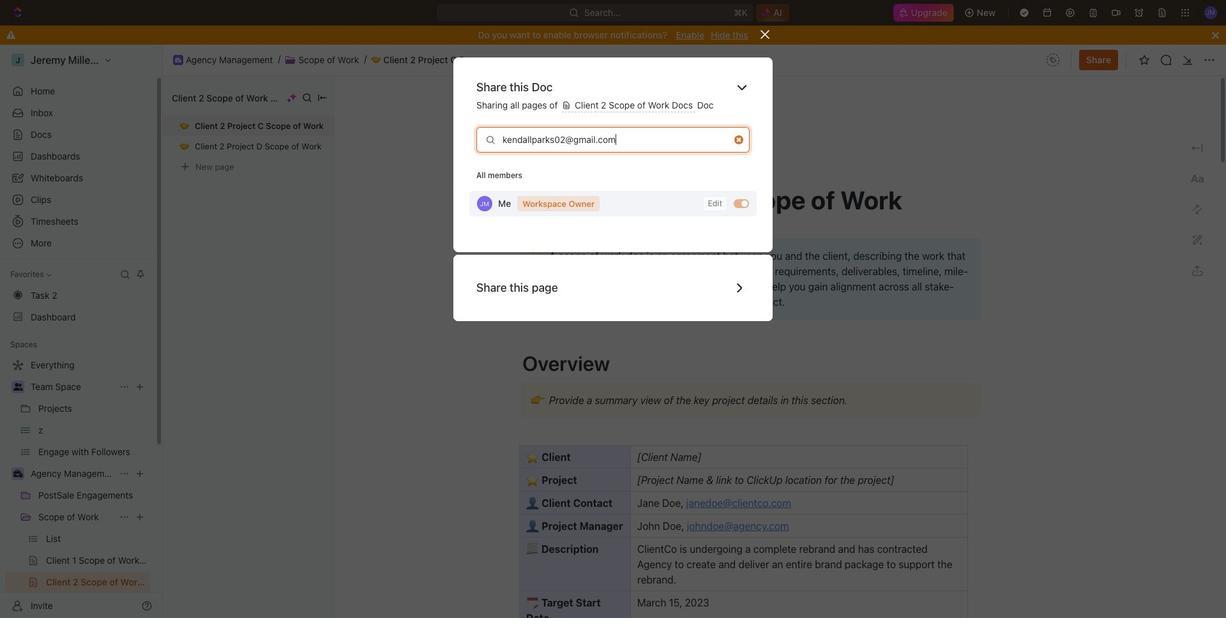 Task type: locate. For each thing, give the bounding box(es) containing it.
tree
[[5, 355, 150, 618]]

business time image
[[175, 57, 181, 62], [13, 470, 23, 478]]

1 vertical spatial business time image
[[13, 470, 23, 478]]

clear search image
[[735, 135, 743, 144]]

0 horizontal spatial business time image
[[13, 470, 23, 478]]

business time image inside sidebar navigation
[[13, 470, 23, 478]]

Invite by name or email text field
[[484, 130, 729, 149]]

1 horizontal spatial business time image
[[175, 57, 181, 62]]



Task type: describe. For each thing, give the bounding box(es) containing it.
tree inside sidebar navigation
[[5, 355, 150, 618]]

sidebar navigation
[[0, 45, 163, 618]]

user group image
[[13, 383, 23, 391]]

0 vertical spatial business time image
[[175, 57, 181, 62]]



Task type: vqa. For each thing, say whether or not it's contained in the screenshot.
BUSINESS TIME icon within tree
yes



